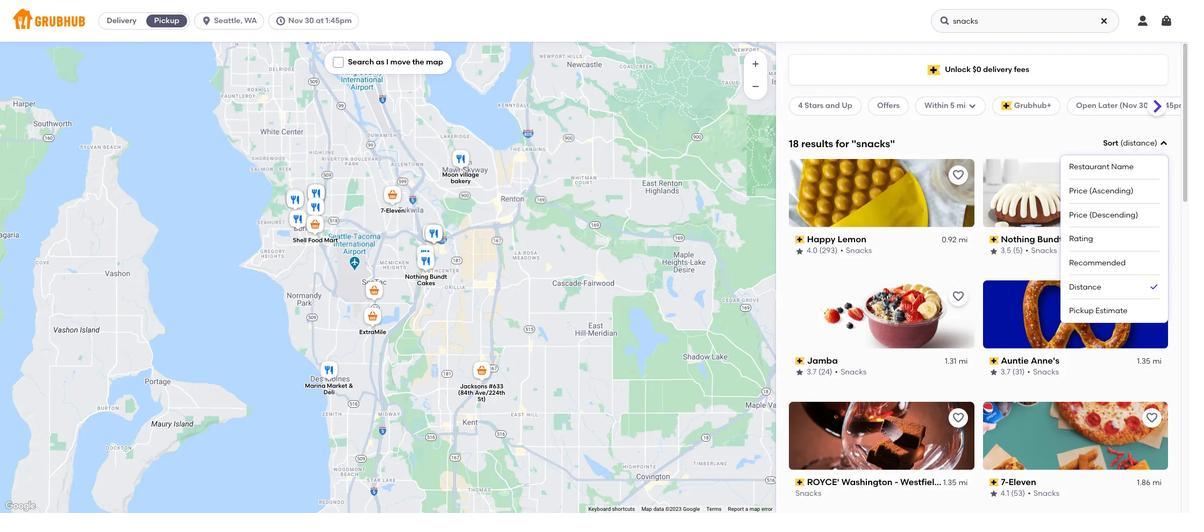 Task type: describe. For each thing, give the bounding box(es) containing it.
nothing bundt cakes link
[[989, 234, 1162, 246]]

main navigation navigation
[[0, 0, 1189, 42]]

• for 7-
[[1028, 490, 1031, 499]]

(
[[1121, 139, 1123, 148]]

anne's
[[1031, 356, 1060, 366]]

stars
[[805, 101, 824, 110]]

moon village bakery image
[[450, 148, 471, 172]]

1 horizontal spatial cakes
[[1065, 234, 1092, 245]]

recommended
[[1069, 259, 1126, 268]]

map region
[[0, 0, 850, 514]]

• snacks for happy
[[840, 247, 872, 256]]

search
[[348, 58, 374, 67]]

nothing bundt cakes inside map region
[[405, 274, 447, 287]]

save this restaurant button for anne's
[[1142, 287, 1162, 306]]

westfield
[[900, 477, 940, 488]]

subscription pass image for nothing bundt cakes
[[989, 236, 999, 244]]

auntie anne's image
[[423, 223, 445, 247]]

save this restaurant image for happy lemon
[[952, 169, 965, 182]]

seattle,
[[214, 16, 243, 25]]

pickup for pickup
[[154, 16, 179, 25]]

mi for anne's
[[1153, 357, 1162, 366]]

subscription pass image for happy lemon
[[796, 236, 805, 244]]

keyboard shortcuts button
[[588, 506, 635, 514]]

jamba image
[[420, 222, 442, 246]]

distance option
[[1069, 276, 1160, 300]]

star icon image for 7-
[[989, 490, 998, 499]]

auntie anne's logo image
[[983, 281, 1168, 349]]

1 horizontal spatial 7-
[[1001, 477, 1009, 488]]

• snacks right (24)
[[835, 368, 867, 377]]

restaurant name
[[1069, 163, 1134, 172]]

tacos el hass image
[[284, 189, 306, 213]]

a
[[745, 507, 748, 513]]

1:45pm)
[[1160, 101, 1189, 110]]

at inside nov 30 at 1:45pm button
[[316, 16, 324, 25]]

restaurant
[[1069, 163, 1110, 172]]

subscription pass image for 7-eleven
[[989, 479, 999, 487]]

map
[[641, 507, 652, 513]]

&
[[348, 383, 353, 390]]

report a map error
[[728, 507, 773, 513]]

save this restaurant button for lemon
[[949, 166, 968, 185]]

delivery
[[983, 65, 1012, 74]]

sea tac marathon image
[[363, 280, 385, 304]]

• right (24)
[[835, 368, 838, 377]]

none field containing sort
[[1061, 138, 1168, 323]]

snacks for 7-eleven
[[1034, 490, 1060, 499]]

happy lemon image
[[414, 243, 436, 267]]

offers
[[877, 101, 900, 110]]

fees
[[1014, 65, 1029, 74]]

3.7 (31)
[[1001, 368, 1025, 377]]

seattle, wa
[[214, 16, 257, 25]]

within 5 mi
[[925, 101, 966, 110]]

google image
[[3, 500, 38, 514]]

the
[[412, 58, 424, 67]]

4.1
[[1001, 490, 1009, 499]]

southcenter
[[942, 477, 994, 488]]

nothing bundt cakes image
[[415, 250, 436, 274]]

0.92
[[942, 236, 957, 245]]

map data ©2023 google
[[641, 507, 700, 513]]

delivery
[[107, 16, 136, 25]]

royce' washington - westfield southcenter mall logo image
[[789, 402, 974, 470]]

snacks down royce'
[[796, 490, 821, 499]]

village
[[460, 171, 479, 178]]

nov
[[288, 16, 303, 25]]

1 horizontal spatial 30
[[1139, 101, 1148, 110]]

antojitos michalisco 1st ave image
[[305, 183, 327, 206]]

mi for washington
[[959, 479, 968, 488]]

mart
[[324, 237, 338, 244]]

1.86 mi
[[1137, 479, 1162, 488]]

extramile
[[359, 329, 386, 336]]

dairy queen image
[[284, 187, 305, 211]]

royce' washington - westfield southcenter mall image
[[423, 223, 445, 247]]

search as i move the map
[[348, 58, 443, 67]]

(descending)
[[1089, 211, 1138, 220]]

bundt inside nothing bundt cakes
[[430, 274, 447, 280]]

shell food mart
[[293, 237, 338, 244]]

marina
[[305, 383, 325, 390]]

auntie anne's
[[1001, 356, 1060, 366]]

royce'
[[807, 477, 840, 488]]

snacks for auntie anne's
[[1033, 368, 1059, 377]]

marina market & deli image
[[318, 360, 340, 383]]

bakery
[[450, 178, 471, 185]]

sort
[[1103, 139, 1118, 148]]

svg image inside main navigation navigation
[[1100, 17, 1109, 25]]

1 vertical spatial map
[[750, 507, 760, 513]]

within
[[925, 101, 949, 110]]

for
[[836, 137, 849, 150]]

check icon image
[[1149, 282, 1160, 293]]

results
[[801, 137, 833, 150]]

"snacks"
[[852, 137, 895, 150]]

star icon image for happy
[[796, 247, 804, 256]]

save this restaurant image for auntie anne's
[[1146, 290, 1159, 303]]

4
[[798, 101, 803, 110]]

jacksons #633 (84th ave/224th st) image
[[471, 360, 492, 384]]

star icon image left the 3.7 (24)
[[796, 369, 804, 377]]

3.7 for jamba
[[807, 368, 817, 377]]

(31)
[[1013, 368, 1025, 377]]

0 horizontal spatial map
[[426, 58, 443, 67]]

estimate
[[1096, 307, 1128, 316]]

pickup button
[[144, 12, 189, 30]]

(nov
[[1120, 101, 1137, 110]]

4.0
[[807, 247, 818, 256]]

(ascending)
[[1089, 187, 1134, 196]]

grubhub+
[[1014, 101, 1052, 110]]

jacksons
[[460, 383, 487, 390]]

4 stars and up
[[798, 101, 853, 110]]

food
[[308, 237, 323, 244]]

30 inside button
[[305, 16, 314, 25]]

rating
[[1069, 235, 1093, 244]]

1.31
[[945, 357, 957, 366]]

deli
[[323, 389, 334, 396]]

distance
[[1069, 283, 1102, 292]]

st)
[[477, 396, 485, 403]]

open later (nov 30 at 1:45pm)
[[1076, 101, 1189, 110]]

pickup for pickup estimate
[[1069, 307, 1094, 316]]

mi for eleven
[[1153, 479, 1162, 488]]

• snacks right (5)
[[1026, 247, 1057, 256]]

1 horizontal spatial nothing
[[1001, 234, 1035, 245]]

• snacks for auntie
[[1028, 368, 1059, 377]]

(293)
[[819, 247, 838, 256]]

1 horizontal spatial nothing bundt cakes
[[1001, 234, 1092, 245]]

(84th
[[458, 390, 473, 396]]



Task type: vqa. For each thing, say whether or not it's contained in the screenshot.


Task type: locate. For each thing, give the bounding box(es) containing it.
save this restaurant button for washington
[[949, 409, 968, 428]]

1 horizontal spatial bundt
[[1037, 234, 1063, 245]]

18 results for "snacks"
[[789, 137, 895, 150]]

subscription pass image for jamba
[[796, 358, 805, 365]]

• snacks down lemon
[[840, 247, 872, 256]]

1 horizontal spatial svg image
[[1160, 139, 1168, 148]]

• for auntie
[[1028, 368, 1030, 377]]

auntie
[[1001, 356, 1029, 366]]

wa
[[244, 16, 257, 25]]

0 vertical spatial eleven
[[386, 207, 405, 214]]

save this restaurant image for jamba
[[952, 290, 965, 303]]

nothing bundt cakes logo image
[[983, 159, 1168, 227]]

0 horizontal spatial 1.35
[[943, 479, 957, 488]]

1 horizontal spatial at
[[1150, 101, 1158, 110]]

lemon
[[838, 234, 867, 245]]

pickup inside button
[[154, 16, 179, 25]]

nov 30 at 1:45pm button
[[268, 12, 363, 30]]

0 horizontal spatial nothing
[[405, 274, 428, 280]]

0 horizontal spatial 1.35 mi
[[943, 479, 968, 488]]

(5)
[[1013, 247, 1023, 256]]

18
[[789, 137, 799, 150]]

report a map error link
[[728, 507, 773, 513]]

1 vertical spatial 30
[[1139, 101, 1148, 110]]

minus icon image
[[750, 81, 761, 92]]

1 horizontal spatial 7-eleven
[[1001, 477, 1036, 488]]

0 horizontal spatial cakes
[[417, 280, 435, 287]]

subscription pass image for auntie anne's
[[989, 358, 999, 365]]

0 vertical spatial at
[[316, 16, 324, 25]]

unlock
[[945, 65, 971, 74]]

0 vertical spatial grubhub plus flag logo image
[[928, 65, 941, 75]]

at
[[316, 16, 324, 25], [1150, 101, 1158, 110]]

• snacks for 7-
[[1028, 490, 1060, 499]]

1 vertical spatial nothing
[[405, 274, 428, 280]]

washington
[[842, 477, 893, 488]]

1.86
[[1137, 479, 1151, 488]]

cakes down nothing bundt cakes icon
[[417, 280, 435, 287]]

price (descending)
[[1069, 211, 1138, 220]]

as
[[376, 58, 385, 67]]

30 right nov
[[305, 16, 314, 25]]

0 vertical spatial cakes
[[1065, 234, 1092, 245]]

0.92 mi
[[942, 236, 968, 245]]

1.35 for anne's
[[1137, 357, 1151, 366]]

distance
[[1123, 139, 1155, 148]]

cakes up recommended
[[1065, 234, 1092, 245]]

mall
[[997, 477, 1015, 488]]

jamba logo image
[[789, 281, 974, 349]]

3.7 left (31)
[[1001, 368, 1011, 377]]

up
[[842, 101, 853, 110]]

1 horizontal spatial grubhub plus flag logo image
[[1001, 102, 1012, 110]]

1 vertical spatial 1.35 mi
[[943, 479, 968, 488]]

1 vertical spatial 7-eleven
[[1001, 477, 1036, 488]]

)
[[1155, 139, 1157, 148]]

save this restaurant image for royce' washington - westfield southcenter mall
[[952, 412, 965, 425]]

3.5 (5)
[[1001, 247, 1023, 256]]

map right a in the right of the page
[[750, 507, 760, 513]]

star icon image for auntie
[[989, 369, 998, 377]]

1 vertical spatial save this restaurant image
[[1146, 412, 1159, 425]]

extramile image
[[362, 306, 383, 329]]

0 vertical spatial 1.35 mi
[[1137, 357, 1162, 366]]

eleven inside map region
[[386, 207, 405, 214]]

1 horizontal spatial 1.35
[[1137, 357, 1151, 366]]

i
[[386, 58, 389, 67]]

terms
[[706, 507, 722, 513]]

subscription pass image
[[796, 236, 805, 244], [989, 236, 999, 244], [796, 479, 805, 487]]

nov 30 at 1:45pm
[[288, 16, 352, 25]]

pickup down distance
[[1069, 307, 1094, 316]]

$0
[[973, 65, 981, 74]]

snacks
[[846, 247, 872, 256], [1031, 247, 1057, 256], [841, 368, 867, 377], [1033, 368, 1059, 377], [796, 490, 821, 499], [1034, 490, 1060, 499]]

0 horizontal spatial nothing bundt cakes
[[405, 274, 447, 287]]

5
[[950, 101, 955, 110]]

0 horizontal spatial at
[[316, 16, 324, 25]]

1 vertical spatial nothing bundt cakes
[[405, 274, 447, 287]]

1 vertical spatial 7-
[[1001, 477, 1009, 488]]

1 horizontal spatial 3.7
[[1001, 368, 1011, 377]]

3.7 for auntie anne's
[[1001, 368, 1011, 377]]

1 vertical spatial pickup
[[1069, 307, 1094, 316]]

None field
[[1061, 138, 1168, 323]]

terms link
[[706, 507, 722, 513]]

• right (5)
[[1026, 247, 1029, 256]]

• snacks down anne's
[[1028, 368, 1059, 377]]

1.35 mi for royce' washington - westfield southcenter mall
[[943, 479, 968, 488]]

0 horizontal spatial 7-
[[381, 207, 386, 214]]

3.5
[[1001, 247, 1011, 256]]

3.7
[[807, 368, 817, 377], [1001, 368, 1011, 377]]

7- inside map region
[[381, 207, 386, 214]]

0 vertical spatial 30
[[305, 16, 314, 25]]

svg image inside nov 30 at 1:45pm button
[[275, 16, 286, 26]]

1.35 for washington
[[943, 479, 957, 488]]

pickup estimate
[[1069, 307, 1128, 316]]

7-
[[381, 207, 386, 214], [1001, 477, 1009, 488]]

price up "rating"
[[1069, 211, 1088, 220]]

unlock $0 delivery fees
[[945, 65, 1029, 74]]

move
[[390, 58, 411, 67]]

nothing up (5)
[[1001, 234, 1035, 245]]

keyboard shortcuts
[[588, 507, 635, 513]]

grubhub plus flag logo image
[[928, 65, 941, 75], [1001, 102, 1012, 110]]

report
[[728, 507, 744, 513]]

snacks down lemon
[[846, 247, 872, 256]]

snacks for jamba
[[841, 368, 867, 377]]

happy lemon logo image
[[789, 159, 974, 227]]

1 horizontal spatial save this restaurant image
[[1146, 412, 1159, 425]]

• down happy lemon
[[840, 247, 843, 256]]

bundt left "rating"
[[1037, 234, 1063, 245]]

3.7 left (24)
[[807, 368, 817, 377]]

snacks down anne's
[[1033, 368, 1059, 377]]

moon
[[442, 171, 458, 178]]

star icon image left 3.7 (31)
[[989, 369, 998, 377]]

snacks right (53)
[[1034, 490, 1060, 499]]

shell
[[293, 237, 306, 244]]

save this restaurant button
[[949, 166, 968, 185], [1142, 166, 1162, 185], [949, 287, 968, 306], [1142, 287, 1162, 306], [949, 409, 968, 428], [1142, 409, 1162, 428]]

1 vertical spatial eleven
[[1009, 477, 1036, 488]]

1 vertical spatial price
[[1069, 211, 1088, 220]]

0 vertical spatial bundt
[[1037, 234, 1063, 245]]

0 horizontal spatial 3.7
[[807, 368, 817, 377]]

0 vertical spatial map
[[426, 58, 443, 67]]

price down restaurant at the top
[[1069, 187, 1088, 196]]

moon village bakery
[[442, 171, 479, 185]]

price for price (descending)
[[1069, 211, 1088, 220]]

list box containing restaurant name
[[1069, 156, 1160, 323]]

• for happy
[[840, 247, 843, 256]]

grubhub plus flag logo image left grubhub+
[[1001, 102, 1012, 110]]

subscription pass image inside nothing bundt cakes link
[[989, 236, 999, 244]]

0 horizontal spatial 30
[[305, 16, 314, 25]]

0 horizontal spatial 7-eleven
[[381, 207, 405, 214]]

• right (31)
[[1028, 368, 1030, 377]]

1.35
[[1137, 357, 1151, 366], [943, 479, 957, 488]]

snacks right (5)
[[1031, 247, 1057, 256]]

save this restaurant button for eleven
[[1142, 409, 1162, 428]]

list box inside field
[[1069, 156, 1160, 323]]

0 vertical spatial save this restaurant image
[[952, 290, 965, 303]]

happy lemon
[[807, 234, 867, 245]]

nothing bundt cakes down the happy lemon image
[[405, 274, 447, 287]]

jacksons #633 (84th ave/224th st)
[[458, 383, 505, 403]]

at left 1:45pm
[[316, 16, 324, 25]]

ave/224th
[[475, 390, 505, 396]]

cakes inside nothing bundt cakes
[[417, 280, 435, 287]]

0 horizontal spatial grubhub plus flag logo image
[[928, 65, 941, 75]]

error
[[762, 507, 773, 513]]

0 vertical spatial nothing
[[1001, 234, 1035, 245]]

1 horizontal spatial map
[[750, 507, 760, 513]]

7-eleven logo image
[[983, 402, 1168, 470]]

pickup inside list box
[[1069, 307, 1094, 316]]

shell food mart image
[[304, 214, 326, 237]]

pickup right the "delivery" button
[[154, 16, 179, 25]]

30 right (nov
[[1139, 101, 1148, 110]]

1 horizontal spatial 1.35 mi
[[1137, 357, 1162, 366]]

save this restaurant image for 7-eleven
[[1146, 412, 1159, 425]]

subscription pass image left royce'
[[796, 479, 805, 487]]

and
[[826, 101, 840, 110]]

marina market & deli
[[305, 383, 353, 396]]

google
[[683, 507, 700, 513]]

delivery button
[[99, 12, 144, 30]]

1.35 mi for auntie anne's
[[1137, 357, 1162, 366]]

1 vertical spatial at
[[1150, 101, 1158, 110]]

list box
[[1069, 156, 1160, 323]]

0 vertical spatial 7-
[[381, 207, 386, 214]]

snacks right (24)
[[841, 368, 867, 377]]

grubhub plus flag logo image for grubhub+
[[1001, 102, 1012, 110]]

nothing inside nothing bundt cakes
[[405, 274, 428, 280]]

#633
[[489, 383, 503, 390]]

ronnie's market image
[[287, 208, 308, 232]]

nothing bundt cakes
[[1001, 234, 1092, 245], [405, 274, 447, 287]]

open
[[1076, 101, 1097, 110]]

pickup
[[154, 16, 179, 25], [1069, 307, 1094, 316]]

1:45pm
[[326, 16, 352, 25]]

• right (53)
[[1028, 490, 1031, 499]]

grubhub plus flag logo image left the unlock
[[928, 65, 941, 75]]

svg image
[[1137, 15, 1149, 27], [1160, 15, 1173, 27], [201, 16, 212, 26], [275, 16, 286, 26], [940, 16, 950, 26], [335, 59, 342, 66], [968, 102, 977, 110]]

keyboard
[[588, 507, 611, 513]]

2 price from the top
[[1069, 211, 1088, 220]]

jamba
[[807, 356, 838, 366]]

1 price from the top
[[1069, 187, 1088, 196]]

pierro bakery image
[[305, 197, 326, 220]]

subscription pass image left happy
[[796, 236, 805, 244]]

market
[[327, 383, 347, 390]]

1 vertical spatial cakes
[[417, 280, 435, 287]]

0 horizontal spatial pickup
[[154, 16, 179, 25]]

seattle, wa button
[[194, 12, 268, 30]]

data
[[653, 507, 664, 513]]

bundt down the happy lemon image
[[430, 274, 447, 280]]

map right the
[[426, 58, 443, 67]]

4.0 (293)
[[807, 247, 838, 256]]

price for price (ascending)
[[1069, 187, 1088, 196]]

mawadda cafe image
[[305, 183, 327, 206]]

star icon image left 4.1
[[989, 490, 998, 499]]

1 vertical spatial bundt
[[430, 274, 447, 280]]

0 horizontal spatial bundt
[[430, 274, 447, 280]]

royce' washington - westfield southcenter mall
[[807, 477, 1015, 488]]

grubhub plus flag logo image for unlock $0 delivery fees
[[928, 65, 941, 75]]

1 vertical spatial 1.35
[[943, 479, 957, 488]]

• snacks right (53)
[[1028, 490, 1060, 499]]

1 horizontal spatial eleven
[[1009, 477, 1036, 488]]

7 eleven image
[[382, 184, 403, 208]]

happy
[[807, 234, 836, 245]]

0 vertical spatial price
[[1069, 187, 1088, 196]]

nothing down the happy lemon image
[[405, 274, 428, 280]]

7-eleven inside map region
[[381, 207, 405, 214]]

1 horizontal spatial pickup
[[1069, 307, 1094, 316]]

star icon image left the 3.5
[[989, 247, 998, 256]]

subscription pass image
[[796, 358, 805, 365], [989, 358, 999, 365], [989, 479, 999, 487]]

(24)
[[819, 368, 832, 377]]

0 vertical spatial 1.35
[[1137, 357, 1151, 366]]

-
[[895, 477, 898, 488]]

subscription pass image right 0.92 mi
[[989, 236, 999, 244]]

0 horizontal spatial save this restaurant image
[[952, 290, 965, 303]]

0 vertical spatial pickup
[[154, 16, 179, 25]]

name
[[1111, 163, 1134, 172]]

star icon image left 4.0
[[796, 247, 804, 256]]

svg image inside seattle, wa button
[[201, 16, 212, 26]]

plus icon image
[[750, 59, 761, 69]]

at left 1:45pm)
[[1150, 101, 1158, 110]]

0 vertical spatial 7-eleven
[[381, 207, 405, 214]]

2 3.7 from the left
[[1001, 368, 1011, 377]]

Search for food, convenience, alcohol... search field
[[931, 9, 1119, 33]]

mi for lemon
[[959, 236, 968, 245]]

save this restaurant image
[[952, 290, 965, 303], [1146, 412, 1159, 425]]

0 vertical spatial svg image
[[1100, 17, 1109, 25]]

1 vertical spatial grubhub plus flag logo image
[[1001, 102, 1012, 110]]

0 vertical spatial nothing bundt cakes
[[1001, 234, 1092, 245]]

1 3.7 from the left
[[807, 368, 817, 377]]

star icon image
[[796, 247, 804, 256], [989, 247, 998, 256], [796, 369, 804, 377], [989, 369, 998, 377], [989, 490, 998, 499]]

save this restaurant image
[[952, 169, 965, 182], [1146, 169, 1159, 182], [1146, 290, 1159, 303], [952, 412, 965, 425]]

shortcuts
[[612, 507, 635, 513]]

0 horizontal spatial svg image
[[1100, 17, 1109, 25]]

subscription pass image for royce' washington - westfield southcenter mall
[[796, 479, 805, 487]]

0 horizontal spatial eleven
[[386, 207, 405, 214]]

map
[[426, 58, 443, 67], [750, 507, 760, 513]]

mi
[[957, 101, 966, 110], [959, 236, 968, 245], [959, 357, 968, 366], [1153, 357, 1162, 366], [959, 479, 968, 488], [1153, 479, 1162, 488]]

snacks for happy lemon
[[846, 247, 872, 256]]

later
[[1098, 101, 1118, 110]]

nothing bundt cakes up (5)
[[1001, 234, 1092, 245]]

svg image
[[1100, 17, 1109, 25], [1160, 139, 1168, 148]]

1 vertical spatial svg image
[[1160, 139, 1168, 148]]



